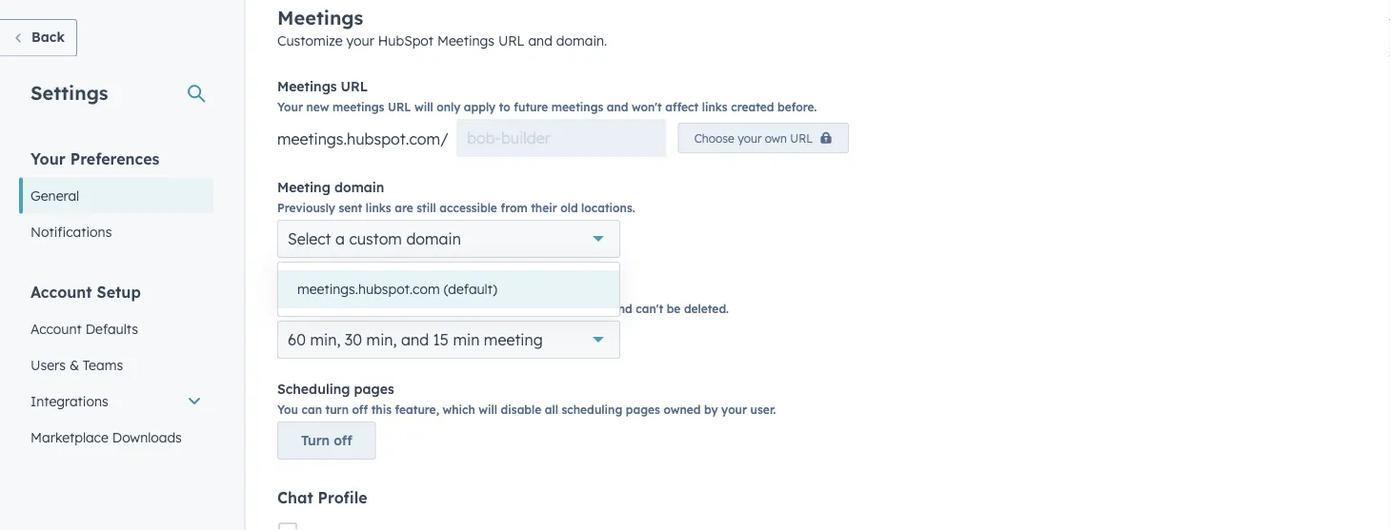 Task type: describe. For each thing, give the bounding box(es) containing it.
your inside meetings url your new meetings url will only apply to future meetings and won't affect links created before.
[[277, 100, 303, 114]]

select a custom domain
[[288, 230, 461, 249]]

1 vertical spatial meetings
[[437, 33, 495, 50]]

and inside 60 min, 30 min, and 15 min meeting "popup button"
[[401, 331, 429, 350]]

own
[[765, 131, 787, 146]]

select
[[288, 230, 331, 249]]

to
[[499, 100, 511, 114]]

before.
[[778, 100, 817, 114]]

and inside meetings customize your hubspot meetings url and domain.
[[528, 33, 553, 50]]

and inside default meeting link the default meeting link is used for personalization tokens and can't be deleted.
[[611, 302, 633, 316]]

default meeting link the default meeting link is used for personalization tokens and can't be deleted.
[[277, 281, 729, 316]]

meetings customize your hubspot meetings url and domain.
[[277, 6, 607, 50]]

1 vertical spatial link
[[394, 302, 415, 316]]

links inside meeting domain previously sent links are still accessible from their old locations.
[[366, 201, 391, 215]]

all
[[545, 403, 558, 417]]

defaults
[[85, 321, 138, 337]]

apply
[[464, 100, 496, 114]]

tokens
[[570, 302, 608, 316]]

marketplace downloads link
[[19, 420, 213, 456]]

will inside scheduling pages you can turn off this feature, which will disable all scheduling pages owned by your user.
[[479, 403, 497, 417]]

60
[[288, 331, 306, 350]]

min
[[453, 331, 480, 350]]

sent
[[339, 201, 362, 215]]

can't
[[636, 302, 663, 316]]

back
[[31, 29, 65, 45]]

meetings.hubspot.com
[[297, 282, 440, 298]]

the
[[277, 302, 298, 316]]

account for account defaults
[[30, 321, 82, 337]]

chat
[[277, 489, 313, 508]]

hubspot
[[378, 33, 434, 50]]

turn off
[[301, 433, 352, 450]]

meetings for meetings customize your hubspot meetings url and domain.
[[277, 6, 363, 30]]

used
[[430, 302, 457, 316]]

profile
[[318, 489, 367, 508]]

integrations button
[[19, 384, 213, 420]]

be
[[667, 302, 681, 316]]

is
[[418, 302, 427, 316]]

meeting domain previously sent links are still accessible from their old locations.
[[277, 180, 635, 215]]

meetings url your new meetings url will only apply to future meetings and won't affect links created before.
[[277, 79, 817, 114]]

choose your own url
[[694, 131, 813, 146]]

60 min, 30 min, and 15 min meeting
[[288, 331, 543, 350]]

your inside meetings customize your hubspot meetings url and domain.
[[346, 33, 374, 50]]

choose
[[694, 131, 735, 146]]

your preferences
[[30, 149, 160, 168]]

still
[[417, 201, 436, 215]]

accessible
[[440, 201, 497, 215]]

custom
[[349, 230, 402, 249]]

notifications
[[30, 223, 112, 240]]

this
[[371, 403, 392, 417]]

scheduling
[[562, 403, 623, 417]]

account setup
[[30, 283, 141, 302]]

users
[[30, 357, 66, 374]]

teams
[[83, 357, 123, 374]]

&
[[69, 357, 79, 374]]

from
[[501, 201, 528, 215]]

future
[[514, 100, 548, 114]]

customize
[[277, 33, 343, 50]]

chat profile
[[277, 489, 367, 508]]

marketplace downloads
[[30, 429, 182, 446]]

scheduling pages you can turn off this feature, which will disable all scheduling pages owned by your user.
[[277, 382, 776, 417]]

meetings for meetings url your new meetings url will only apply to future meetings and won't affect links created before.
[[277, 79, 337, 95]]

which
[[443, 403, 475, 417]]

downloads
[[112, 429, 182, 446]]

your inside button
[[738, 131, 762, 146]]

url inside button
[[790, 131, 813, 146]]

meetings.hubspot.com (default) list box
[[278, 263, 619, 317]]

meetings.hubspot.com/
[[277, 130, 449, 149]]

disable
[[501, 403, 541, 417]]

settings
[[30, 81, 108, 104]]

a
[[335, 230, 345, 249]]

personalization
[[480, 302, 567, 316]]

account defaults
[[30, 321, 138, 337]]

affect
[[665, 100, 699, 114]]

default
[[277, 281, 326, 297]]

general
[[30, 187, 79, 204]]

general link
[[19, 178, 213, 214]]

feature,
[[395, 403, 439, 417]]

30
[[345, 331, 362, 350]]

by
[[704, 403, 718, 417]]

meeting
[[277, 180, 330, 196]]

can
[[302, 403, 322, 417]]

users & teams
[[30, 357, 123, 374]]

1 vertical spatial pages
[[626, 403, 660, 417]]

url inside meetings customize your hubspot meetings url and domain.
[[498, 33, 525, 50]]

previously
[[277, 201, 335, 215]]



Task type: locate. For each thing, give the bounding box(es) containing it.
0 vertical spatial links
[[702, 100, 728, 114]]

1 horizontal spatial domain
[[406, 230, 461, 249]]

account for account setup
[[30, 283, 92, 302]]

and left 15
[[401, 331, 429, 350]]

meetings.hubspot.com (default) button
[[278, 271, 619, 309]]

1 vertical spatial links
[[366, 201, 391, 215]]

your left own
[[738, 131, 762, 146]]

your inside scheduling pages you can turn off this feature, which will disable all scheduling pages owned by your user.
[[721, 403, 747, 417]]

scheduling
[[277, 382, 350, 398]]

0 vertical spatial account
[[30, 283, 92, 302]]

your left new
[[277, 100, 303, 114]]

1 vertical spatial meeting
[[345, 302, 391, 316]]

0 vertical spatial pages
[[354, 382, 394, 398]]

off inside scheduling pages you can turn off this feature, which will disable all scheduling pages owned by your user.
[[352, 403, 368, 417]]

will inside meetings url your new meetings url will only apply to future meetings and won't affect links created before.
[[415, 100, 433, 114]]

account setup element
[[19, 282, 213, 531]]

1 vertical spatial will
[[479, 403, 497, 417]]

1 horizontal spatial pages
[[626, 403, 660, 417]]

1 account from the top
[[30, 283, 92, 302]]

min,
[[310, 331, 341, 350], [366, 331, 397, 350]]

meetings up the meetings.hubspot.com/
[[333, 100, 384, 114]]

meetings.hubspot.com (default)
[[297, 282, 497, 298]]

meeting inside "popup button"
[[484, 331, 543, 350]]

1 horizontal spatial links
[[702, 100, 728, 114]]

choose your own url button
[[678, 123, 849, 154]]

(default)
[[444, 282, 497, 298]]

meeting down the personalization
[[484, 331, 543, 350]]

meetings right 'hubspot'
[[437, 33, 495, 50]]

domain inside select a custom domain popup button
[[406, 230, 461, 249]]

turn off button
[[277, 423, 376, 461]]

account up 'account defaults'
[[30, 283, 92, 302]]

and
[[528, 33, 553, 50], [607, 100, 628, 114], [611, 302, 633, 316], [401, 331, 429, 350]]

meeting up 'default'
[[330, 281, 384, 297]]

1 meetings from the left
[[333, 100, 384, 114]]

domain inside meeting domain previously sent links are still accessible from their old locations.
[[334, 180, 384, 196]]

links
[[702, 100, 728, 114], [366, 201, 391, 215]]

for
[[460, 302, 476, 316]]

1 horizontal spatial meetings
[[552, 100, 603, 114]]

min, right '30'
[[366, 331, 397, 350]]

and inside meetings url your new meetings url will only apply to future meetings and won't affect links created before.
[[607, 100, 628, 114]]

pages left owned
[[626, 403, 660, 417]]

and left won't
[[607, 100, 628, 114]]

your preferences element
[[19, 148, 213, 250]]

off inside button
[[334, 433, 352, 450]]

default
[[301, 302, 341, 316]]

1 vertical spatial account
[[30, 321, 82, 337]]

0 vertical spatial domain
[[334, 180, 384, 196]]

1 vertical spatial your
[[738, 131, 762, 146]]

pages up this
[[354, 382, 394, 398]]

meetings up customize
[[277, 6, 363, 30]]

account defaults link
[[19, 311, 213, 347]]

domain.
[[556, 33, 607, 50]]

will right which
[[479, 403, 497, 417]]

0 vertical spatial link
[[388, 281, 411, 297]]

0 vertical spatial meeting
[[330, 281, 384, 297]]

your up general
[[30, 149, 66, 168]]

notifications link
[[19, 214, 213, 250]]

off right turn
[[334, 433, 352, 450]]

meetings inside meetings url your new meetings url will only apply to future meetings and won't affect links created before.
[[277, 79, 337, 95]]

turn
[[325, 403, 349, 417]]

preferences
[[70, 149, 160, 168]]

0 horizontal spatial domain
[[334, 180, 384, 196]]

0 horizontal spatial meetings
[[333, 100, 384, 114]]

your right by
[[721, 403, 747, 417]]

2 account from the top
[[30, 321, 82, 337]]

0 horizontal spatial will
[[415, 100, 433, 114]]

won't
[[632, 100, 662, 114]]

old
[[561, 201, 578, 215]]

deleted.
[[684, 302, 729, 316]]

users & teams link
[[19, 347, 213, 384]]

1 horizontal spatial min,
[[366, 331, 397, 350]]

meeting down meetings.hubspot.com in the left of the page
[[345, 302, 391, 316]]

back link
[[0, 19, 77, 57]]

setup
[[97, 283, 141, 302]]

0 vertical spatial meetings
[[277, 6, 363, 30]]

turn
[[301, 433, 330, 450]]

links left are
[[366, 201, 391, 215]]

2 meetings from the left
[[552, 100, 603, 114]]

off left this
[[352, 403, 368, 417]]

you
[[277, 403, 298, 417]]

2 vertical spatial meeting
[[484, 331, 543, 350]]

1 horizontal spatial will
[[479, 403, 497, 417]]

domain down still
[[406, 230, 461, 249]]

created
[[731, 100, 774, 114]]

domain up sent
[[334, 180, 384, 196]]

owned
[[664, 403, 701, 417]]

only
[[437, 100, 461, 114]]

marketplace
[[30, 429, 108, 446]]

their
[[531, 201, 557, 215]]

1 vertical spatial domain
[[406, 230, 461, 249]]

0 horizontal spatial links
[[366, 201, 391, 215]]

integrations
[[30, 393, 108, 410]]

account
[[30, 283, 92, 302], [30, 321, 82, 337]]

Meetings URL text field
[[457, 120, 667, 158]]

15
[[433, 331, 449, 350]]

1 horizontal spatial your
[[277, 100, 303, 114]]

domain
[[334, 180, 384, 196], [406, 230, 461, 249]]

60 min, 30 min, and 15 min meeting button
[[277, 322, 620, 360]]

1 min, from the left
[[310, 331, 341, 350]]

0 vertical spatial your
[[346, 33, 374, 50]]

meetings up new
[[277, 79, 337, 95]]

meeting
[[330, 281, 384, 297], [345, 302, 391, 316], [484, 331, 543, 350]]

0 horizontal spatial min,
[[310, 331, 341, 350]]

meetings url element
[[277, 120, 849, 158]]

select a custom domain button
[[277, 221, 620, 259]]

and left domain.
[[528, 33, 553, 50]]

account up users
[[30, 321, 82, 337]]

0 horizontal spatial your
[[30, 149, 66, 168]]

links up choose
[[702, 100, 728, 114]]

meetings up meetings url element
[[552, 100, 603, 114]]

will
[[415, 100, 433, 114], [479, 403, 497, 417]]

will left only
[[415, 100, 433, 114]]

1 vertical spatial your
[[30, 149, 66, 168]]

new
[[306, 100, 329, 114]]

min, left '30'
[[310, 331, 341, 350]]

0 vertical spatial will
[[415, 100, 433, 114]]

meetings
[[333, 100, 384, 114], [552, 100, 603, 114]]

user.
[[751, 403, 776, 417]]

1 vertical spatial off
[[334, 433, 352, 450]]

and left can't
[[611, 302, 633, 316]]

locations.
[[581, 201, 635, 215]]

2 vertical spatial meetings
[[277, 79, 337, 95]]

your
[[346, 33, 374, 50], [738, 131, 762, 146], [721, 403, 747, 417]]

your
[[277, 100, 303, 114], [30, 149, 66, 168]]

link
[[388, 281, 411, 297], [394, 302, 415, 316]]

0 vertical spatial your
[[277, 100, 303, 114]]

2 min, from the left
[[366, 331, 397, 350]]

meetings
[[277, 6, 363, 30], [437, 33, 495, 50], [277, 79, 337, 95]]

off
[[352, 403, 368, 417], [334, 433, 352, 450]]

2 vertical spatial your
[[721, 403, 747, 417]]

are
[[395, 201, 413, 215]]

your left 'hubspot'
[[346, 33, 374, 50]]

links inside meetings url your new meetings url will only apply to future meetings and won't affect links created before.
[[702, 100, 728, 114]]

0 horizontal spatial pages
[[354, 382, 394, 398]]

0 vertical spatial off
[[352, 403, 368, 417]]

pages
[[354, 382, 394, 398], [626, 403, 660, 417]]



Task type: vqa. For each thing, say whether or not it's contained in the screenshot.
'Meetings'
yes



